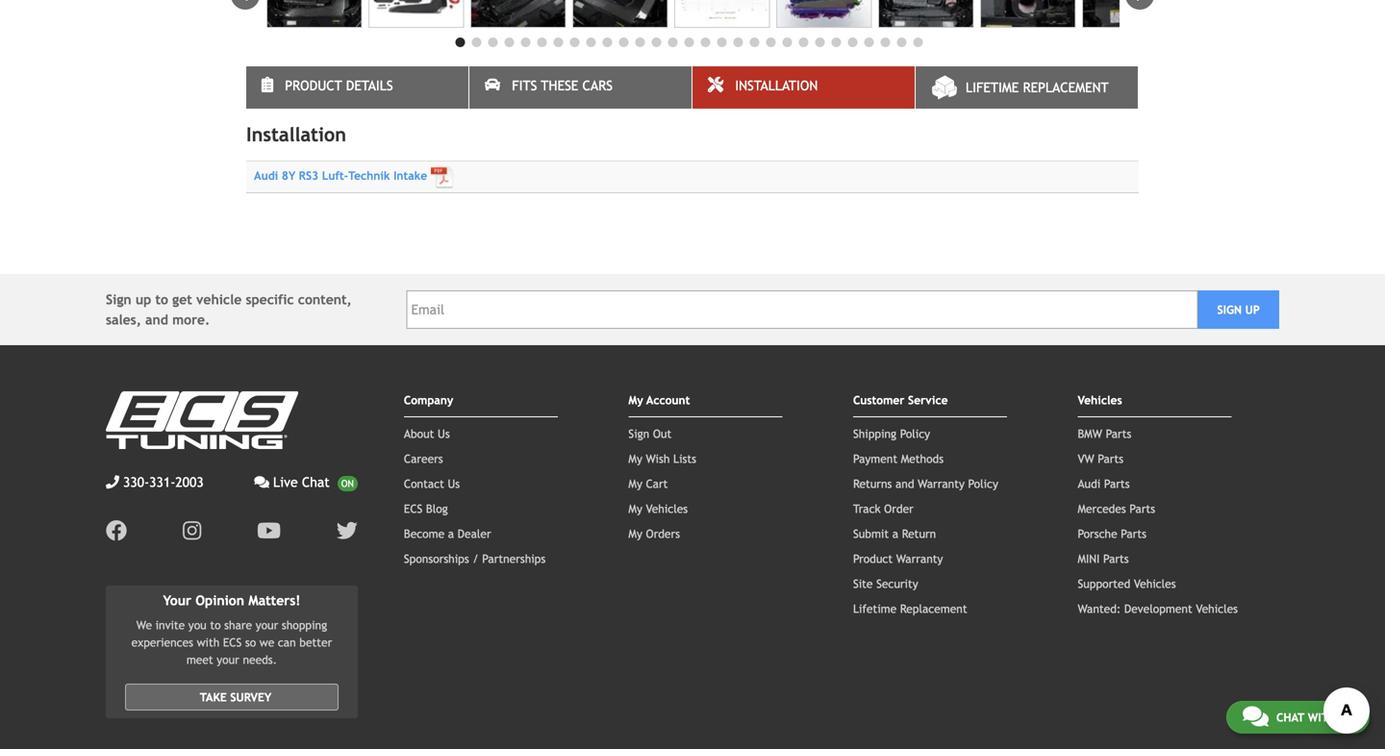 Task type: describe. For each thing, give the bounding box(es) containing it.
invite
[[155, 618, 185, 632]]

out
[[653, 427, 672, 441]]

product for product warranty
[[853, 552, 893, 566]]

ecs blog
[[404, 502, 448, 516]]

ecs blog link
[[404, 502, 448, 516]]

supported vehicles link
[[1078, 577, 1176, 591]]

contact us link
[[404, 477, 460, 491]]

porsche parts
[[1078, 527, 1146, 541]]

1 vertical spatial lifetime replacement link
[[853, 602, 967, 616]]

1 vertical spatial and
[[895, 477, 914, 491]]

my account
[[629, 393, 690, 407]]

my cart
[[629, 477, 668, 491]]

shopping
[[282, 618, 327, 632]]

sign for sign up
[[1217, 303, 1242, 316]]

cart
[[646, 477, 668, 491]]

customer service
[[853, 393, 948, 407]]

wanted: development vehicles
[[1078, 602, 1238, 616]]

twitter logo image
[[337, 520, 358, 542]]

1 horizontal spatial policy
[[968, 477, 998, 491]]

specific
[[246, 292, 294, 307]]

and inside sign up to get vehicle specific content, sales, and more.
[[145, 312, 168, 328]]

us for about us
[[438, 427, 450, 441]]

supported vehicles
[[1078, 577, 1176, 591]]

fits
[[512, 78, 537, 93]]

track order link
[[853, 502, 914, 516]]

audi for audi parts
[[1078, 477, 1101, 491]]

parts for mini parts
[[1103, 552, 1129, 566]]

share
[[224, 618, 252, 632]]

you
[[188, 618, 207, 632]]

sign for sign up to get vehicle specific content, sales, and more.
[[106, 292, 131, 307]]

1 vertical spatial installation
[[246, 123, 346, 146]]

facebook logo image
[[106, 520, 127, 542]]

payment methods
[[853, 452, 944, 466]]

1 horizontal spatial ecs
[[404, 502, 423, 516]]

2003
[[175, 475, 204, 490]]

my for my cart
[[629, 477, 642, 491]]

lists
[[673, 452, 696, 466]]

parts for audi parts
[[1104, 477, 1130, 491]]

wish
[[646, 452, 670, 466]]

wanted:
[[1078, 602, 1121, 616]]

take survey
[[200, 690, 271, 704]]

a for submit
[[892, 527, 898, 541]]

youtube logo image
[[257, 520, 281, 542]]

product for product details
[[285, 78, 342, 93]]

my vehicles
[[629, 502, 688, 516]]

9 es#4736548 - 046988ecs01 - 8y rs3 kohlefaser luft-technik intake system - flow increase of over 25% compared to stock and all the added turbo noises! - ecs - audi image from the left
[[1082, 0, 1178, 28]]

5 es#4736548 - 046988ecs01 - 8y rs3 kohlefaser luft-technik intake system - flow increase of over 25% compared to stock and all the added turbo noises! - ecs - audi image from the left
[[674, 0, 770, 28]]

product warranty
[[853, 552, 943, 566]]

a for become
[[448, 527, 454, 541]]

content,
[[298, 292, 352, 307]]

up for sign up
[[1245, 303, 1260, 316]]

can
[[278, 636, 296, 649]]

live
[[273, 475, 298, 490]]

up for sign up to get vehicle specific content, sales, and more.
[[135, 292, 151, 307]]

mercedes parts
[[1078, 502, 1155, 516]]

parts for vw parts
[[1098, 452, 1124, 466]]

1 horizontal spatial chat
[[1276, 711, 1304, 724]]

mercedes
[[1078, 502, 1126, 516]]

shipping
[[853, 427, 897, 441]]

site security
[[853, 577, 918, 591]]

shipping policy link
[[853, 427, 930, 441]]

take survey link
[[125, 684, 338, 711]]

account
[[646, 393, 690, 407]]

0 vertical spatial lifetime replacement link
[[916, 66, 1138, 109]]

1 vertical spatial your
[[217, 653, 239, 666]]

mini parts link
[[1078, 552, 1129, 566]]

returns and warranty policy link
[[853, 477, 998, 491]]

survey
[[230, 690, 271, 704]]

1 horizontal spatial your
[[256, 618, 278, 632]]

security
[[876, 577, 918, 591]]

become
[[404, 527, 445, 541]]

parts for bmw parts
[[1106, 427, 1131, 441]]

live chat
[[273, 475, 330, 490]]

bmw parts
[[1078, 427, 1131, 441]]

mini parts
[[1078, 552, 1129, 566]]

0 vertical spatial installation
[[735, 78, 818, 93]]

customer
[[853, 393, 905, 407]]

7 es#4736548 - 046988ecs01 - 8y rs3 kohlefaser luft-technik intake system - flow increase of over 25% compared to stock and all the added turbo noises! - ecs - audi image from the left
[[878, 0, 974, 28]]

1 vertical spatial lifetime replacement
[[853, 602, 967, 616]]

comments image for chat
[[1243, 705, 1269, 728]]

audi 8y rs3 luft-technik intake link
[[254, 165, 454, 189]]

0 horizontal spatial replacement
[[900, 602, 967, 616]]

installation link
[[693, 66, 915, 109]]

0 vertical spatial lifetime
[[966, 80, 1019, 95]]

330-
[[123, 475, 149, 490]]

vehicles right development at the bottom right of the page
[[1196, 602, 1238, 616]]

330-331-2003 link
[[106, 472, 204, 493]]

take
[[200, 690, 227, 704]]

vehicles up bmw parts link at the bottom of the page
[[1078, 393, 1122, 407]]

1 es#4736548 - 046988ecs01 - 8y rs3 kohlefaser luft-technik intake system - flow increase of over 25% compared to stock and all the added turbo noises! - ecs - audi image from the left
[[266, 0, 362, 28]]

we
[[259, 636, 274, 649]]

become a dealer
[[404, 527, 491, 541]]

intake
[[393, 169, 427, 182]]

chat with us
[[1276, 711, 1353, 724]]

returns
[[853, 477, 892, 491]]

porsche
[[1078, 527, 1117, 541]]

0 vertical spatial policy
[[900, 427, 930, 441]]

meet
[[186, 653, 213, 666]]

so
[[245, 636, 256, 649]]

6 es#4736548 - 046988ecs01 - 8y rs3 kohlefaser luft-technik intake system - flow increase of over 25% compared to stock and all the added turbo noises! - ecs - audi image from the left
[[776, 0, 872, 28]]

audi 8y rs3 luft-technik intake
[[254, 169, 431, 182]]

sales,
[[106, 312, 141, 328]]

vehicle
[[196, 292, 242, 307]]

my orders link
[[629, 527, 680, 541]]

luft-
[[322, 169, 348, 182]]

to inside we invite you to share your shopping experiences with ecs so we can better meet your needs.
[[210, 618, 221, 632]]

track
[[853, 502, 881, 516]]

sign up to get vehicle specific content, sales, and more.
[[106, 292, 352, 328]]



Task type: locate. For each thing, give the bounding box(es) containing it.
parts for porsche parts
[[1121, 527, 1146, 541]]

1 vertical spatial us
[[448, 477, 460, 491]]

product left details
[[285, 78, 342, 93]]

site
[[853, 577, 873, 591]]

track order
[[853, 502, 914, 516]]

and right sales,
[[145, 312, 168, 328]]

1 vertical spatial audi
[[1078, 477, 1101, 491]]

product down submit
[[853, 552, 893, 566]]

330-331-2003
[[123, 475, 204, 490]]

instagram logo image
[[183, 520, 201, 542]]

careers
[[404, 452, 443, 466]]

0 horizontal spatial to
[[155, 292, 168, 307]]

0 horizontal spatial and
[[145, 312, 168, 328]]

careers link
[[404, 452, 443, 466]]

comments image inside chat with us link
[[1243, 705, 1269, 728]]

1 vertical spatial product
[[853, 552, 893, 566]]

ecs
[[404, 502, 423, 516], [223, 636, 242, 649]]

0 horizontal spatial audi
[[254, 169, 278, 182]]

with inside chat with us link
[[1308, 711, 1336, 724]]

vehicles up orders
[[646, 502, 688, 516]]

development
[[1124, 602, 1192, 616]]

comments image left chat with us
[[1243, 705, 1269, 728]]

0 vertical spatial us
[[438, 427, 450, 441]]

ecs left blog
[[404, 502, 423, 516]]

lifetime replacement inside "link"
[[966, 80, 1109, 95]]

about us
[[404, 427, 450, 441]]

my left wish
[[629, 452, 642, 466]]

order
[[884, 502, 914, 516]]

comments image for live
[[254, 476, 269, 489]]

payment methods link
[[853, 452, 944, 466]]

1 horizontal spatial audi
[[1078, 477, 1101, 491]]

to left get at the top of page
[[155, 292, 168, 307]]

0 horizontal spatial up
[[135, 292, 151, 307]]

replacement
[[1023, 80, 1109, 95], [900, 602, 967, 616]]

return
[[902, 527, 936, 541]]

with inside we invite you to share your shopping experiences with ecs so we can better meet your needs.
[[197, 636, 220, 649]]

my wish lists
[[629, 452, 696, 466]]

returns and warranty policy
[[853, 477, 998, 491]]

needs.
[[243, 653, 277, 666]]

submit a return
[[853, 527, 936, 541]]

1 horizontal spatial replacement
[[1023, 80, 1109, 95]]

8y
[[282, 169, 295, 182]]

up
[[135, 292, 151, 307], [1245, 303, 1260, 316]]

my left account
[[629, 393, 643, 407]]

0 horizontal spatial with
[[197, 636, 220, 649]]

to right the you
[[210, 618, 221, 632]]

audi parts
[[1078, 477, 1130, 491]]

my for my wish lists
[[629, 452, 642, 466]]

1 vertical spatial replacement
[[900, 602, 967, 616]]

2 a from the left
[[892, 527, 898, 541]]

audi
[[254, 169, 278, 182], [1078, 477, 1101, 491]]

1 horizontal spatial comments image
[[1243, 705, 1269, 728]]

my vehicles link
[[629, 502, 688, 516]]

vw parts
[[1078, 452, 1124, 466]]

supported
[[1078, 577, 1130, 591]]

331-
[[149, 475, 175, 490]]

ecs inside we invite you to share your shopping experiences with ecs so we can better meet your needs.
[[223, 636, 242, 649]]

parts down porsche parts 'link'
[[1103, 552, 1129, 566]]

my left cart
[[629, 477, 642, 491]]

my for my account
[[629, 393, 643, 407]]

get
[[172, 292, 192, 307]]

my down my cart "link"
[[629, 502, 642, 516]]

warranty
[[918, 477, 965, 491], [896, 552, 943, 566]]

0 vertical spatial with
[[197, 636, 220, 649]]

1 vertical spatial to
[[210, 618, 221, 632]]

1 horizontal spatial with
[[1308, 711, 1336, 724]]

contact
[[404, 477, 444, 491]]

1 horizontal spatial installation
[[735, 78, 818, 93]]

up inside sign up to get vehicle specific content, sales, and more.
[[135, 292, 151, 307]]

1 my from the top
[[629, 393, 643, 407]]

sign
[[106, 292, 131, 307], [1217, 303, 1242, 316], [629, 427, 649, 441]]

0 vertical spatial audi
[[254, 169, 278, 182]]

0 horizontal spatial comments image
[[254, 476, 269, 489]]

1 vertical spatial policy
[[968, 477, 998, 491]]

parts for mercedes parts
[[1130, 502, 1155, 516]]

1 horizontal spatial a
[[892, 527, 898, 541]]

us
[[438, 427, 450, 441], [448, 477, 460, 491], [1340, 711, 1353, 724]]

wanted: development vehicles link
[[1078, 602, 1238, 616]]

sponsorships
[[404, 552, 469, 566]]

comments image
[[254, 476, 269, 489], [1243, 705, 1269, 728]]

1 vertical spatial comments image
[[1243, 705, 1269, 728]]

your
[[256, 618, 278, 632], [217, 653, 239, 666]]

audi for audi 8y rs3 luft-technik intake
[[254, 169, 278, 182]]

warranty down methods on the right
[[918, 477, 965, 491]]

vehicles up wanted: development vehicles at the right bottom of page
[[1134, 577, 1176, 591]]

0 horizontal spatial installation
[[246, 123, 346, 146]]

bmw parts link
[[1078, 427, 1131, 441]]

parts up mercedes parts 'link'
[[1104, 477, 1130, 491]]

1 vertical spatial with
[[1308, 711, 1336, 724]]

sign up button
[[1198, 291, 1279, 329]]

/
[[473, 552, 479, 566]]

0 horizontal spatial sign
[[106, 292, 131, 307]]

2 es#4736548 - 046988ecs01 - 8y rs3 kohlefaser luft-technik intake system - flow increase of over 25% compared to stock and all the added turbo noises! - ecs - audi image from the left
[[368, 0, 464, 28]]

0 vertical spatial replacement
[[1023, 80, 1109, 95]]

my for my vehicles
[[629, 502, 642, 516]]

1 horizontal spatial and
[[895, 477, 914, 491]]

ecs left so
[[223, 636, 242, 649]]

and up order
[[895, 477, 914, 491]]

0 vertical spatial ecs
[[404, 502, 423, 516]]

1 vertical spatial chat
[[1276, 711, 1304, 724]]

1 a from the left
[[448, 527, 454, 541]]

1 vertical spatial warranty
[[896, 552, 943, 566]]

8 es#4736548 - 046988ecs01 - 8y rs3 kohlefaser luft-technik intake system - flow increase of over 25% compared to stock and all the added turbo noises! - ecs - audi image from the left
[[980, 0, 1076, 28]]

4 my from the top
[[629, 502, 642, 516]]

my cart link
[[629, 477, 668, 491]]

product inside 'link'
[[285, 78, 342, 93]]

blog
[[426, 502, 448, 516]]

phone image
[[106, 476, 119, 489]]

a
[[448, 527, 454, 541], [892, 527, 898, 541]]

parts right vw at the right bottom of the page
[[1098, 452, 1124, 466]]

0 vertical spatial to
[[155, 292, 168, 307]]

1 horizontal spatial product
[[853, 552, 893, 566]]

cars
[[582, 78, 613, 93]]

chat with us link
[[1226, 701, 1370, 734]]

porsche parts link
[[1078, 527, 1146, 541]]

comments image inside live chat link
[[254, 476, 269, 489]]

2 vertical spatial us
[[1340, 711, 1353, 724]]

sign up
[[1217, 303, 1260, 316]]

0 horizontal spatial product
[[285, 78, 342, 93]]

sign inside sign up to get vehicle specific content, sales, and more.
[[106, 292, 131, 307]]

to inside sign up to get vehicle specific content, sales, and more.
[[155, 292, 168, 307]]

0 horizontal spatial chat
[[302, 475, 330, 490]]

0 horizontal spatial lifetime
[[853, 602, 897, 616]]

1 horizontal spatial up
[[1245, 303, 1260, 316]]

audi down vw at the right bottom of the page
[[1078, 477, 1101, 491]]

with
[[197, 636, 220, 649], [1308, 711, 1336, 724]]

0 vertical spatial chat
[[302, 475, 330, 490]]

to
[[155, 292, 168, 307], [210, 618, 221, 632]]

parts down mercedes parts
[[1121, 527, 1146, 541]]

become a dealer link
[[404, 527, 491, 541]]

Email email field
[[406, 291, 1198, 329]]

es#4736548 - 046988ecs01 - 8y rs3 kohlefaser luft-technik intake system - flow increase of over 25% compared to stock and all the added turbo noises! - ecs - audi image
[[266, 0, 362, 28], [368, 0, 464, 28], [470, 0, 566, 28], [572, 0, 668, 28], [674, 0, 770, 28], [776, 0, 872, 28], [878, 0, 974, 28], [980, 0, 1076, 28], [1082, 0, 1178, 28]]

methods
[[901, 452, 944, 466]]

0 horizontal spatial policy
[[900, 427, 930, 441]]

sponsorships / partnerships
[[404, 552, 546, 566]]

1 vertical spatial ecs
[[223, 636, 242, 649]]

1 horizontal spatial sign
[[629, 427, 649, 441]]

2 horizontal spatial sign
[[1217, 303, 1242, 316]]

0 vertical spatial warranty
[[918, 477, 965, 491]]

details
[[346, 78, 393, 93]]

0 vertical spatial lifetime replacement
[[966, 80, 1109, 95]]

my for my orders
[[629, 527, 642, 541]]

product warranty link
[[853, 552, 943, 566]]

product details link
[[246, 66, 468, 109]]

more.
[[172, 312, 210, 328]]

0 vertical spatial your
[[256, 618, 278, 632]]

better
[[299, 636, 332, 649]]

we invite you to share your shopping experiences with ecs so we can better meet your needs.
[[131, 618, 332, 666]]

your right meet
[[217, 653, 239, 666]]

vw parts link
[[1078, 452, 1124, 466]]

partnerships
[[482, 552, 546, 566]]

parts right "bmw"
[[1106, 427, 1131, 441]]

warranty down return
[[896, 552, 943, 566]]

2 my from the top
[[629, 452, 642, 466]]

0 horizontal spatial a
[[448, 527, 454, 541]]

your up we
[[256, 618, 278, 632]]

1 horizontal spatial lifetime
[[966, 80, 1019, 95]]

site security link
[[853, 577, 918, 591]]

1 horizontal spatial to
[[210, 618, 221, 632]]

opinion
[[195, 593, 244, 608]]

audi left 8y
[[254, 169, 278, 182]]

about us link
[[404, 427, 450, 441]]

us for contact us
[[448, 477, 460, 491]]

3 my from the top
[[629, 477, 642, 491]]

0 vertical spatial and
[[145, 312, 168, 328]]

ecs tuning image
[[106, 392, 298, 449]]

service
[[908, 393, 948, 407]]

my orders
[[629, 527, 680, 541]]

a left dealer
[[448, 527, 454, 541]]

4 es#4736548 - 046988ecs01 - 8y rs3 kohlefaser luft-technik intake system - flow increase of over 25% compared to stock and all the added turbo noises! - ecs - audi image from the left
[[572, 0, 668, 28]]

a left return
[[892, 527, 898, 541]]

0 horizontal spatial your
[[217, 653, 239, 666]]

sign for sign out
[[629, 427, 649, 441]]

comments image left live
[[254, 476, 269, 489]]

sign out
[[629, 427, 672, 441]]

5 my from the top
[[629, 527, 642, 541]]

your opinion matters!
[[163, 593, 300, 608]]

submit a return link
[[853, 527, 936, 541]]

orders
[[646, 527, 680, 541]]

experiences
[[131, 636, 193, 649]]

1 vertical spatial lifetime
[[853, 602, 897, 616]]

my left orders
[[629, 527, 642, 541]]

sign inside button
[[1217, 303, 1242, 316]]

your
[[163, 593, 191, 608]]

parts up porsche parts
[[1130, 502, 1155, 516]]

matters!
[[248, 593, 300, 608]]

sign out link
[[629, 427, 672, 441]]

up inside button
[[1245, 303, 1260, 316]]

0 vertical spatial comments image
[[254, 476, 269, 489]]

policy
[[900, 427, 930, 441], [968, 477, 998, 491]]

3 es#4736548 - 046988ecs01 - 8y rs3 kohlefaser luft-technik intake system - flow increase of over 25% compared to stock and all the added turbo noises! - ecs - audi image from the left
[[470, 0, 566, 28]]

0 vertical spatial product
[[285, 78, 342, 93]]

0 horizontal spatial ecs
[[223, 636, 242, 649]]

fits these cars
[[512, 78, 613, 93]]



Task type: vqa. For each thing, say whether or not it's contained in the screenshot.
had within GREAT WATER PUMP. I'VE NOW HAD THIS STEWART WATER PUMP INSTALLED ON A 2000 BMW M ROADSTER FOR 6 MONTHS AND ABOUT 2500 MILES. NO ISSUES WHATSOEVER. I ALSO GOT THE ECS PULLEY AND AN ALUMINUM THERMOSTAT HOUSING TO GO WITH IT SINCE IT WAS ALL BEING WORKED ON AT TH
no



